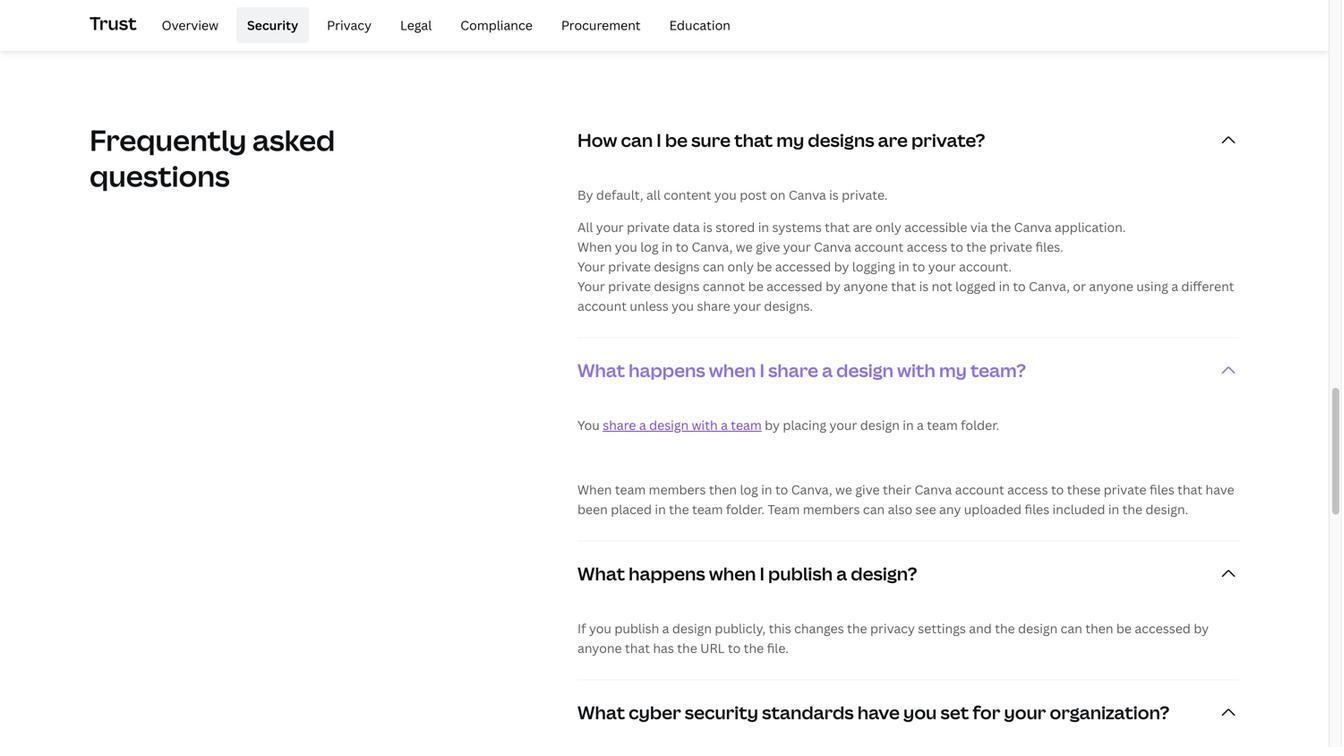 Task type: describe. For each thing, give the bounding box(es) containing it.
the right has
[[677, 639, 698, 657]]

your inside dropdown button
[[1005, 700, 1047, 725]]

all
[[578, 218, 593, 236]]

a right you
[[639, 416, 646, 433]]

your down the systems
[[784, 238, 811, 255]]

share a design with a team link
[[603, 416, 762, 433]]

that down 'logging'
[[891, 278, 917, 295]]

what happens when i publish a design?
[[578, 561, 918, 586]]

security link
[[237, 7, 309, 43]]

share inside dropdown button
[[769, 358, 819, 382]]

what for what happens when i share a design with my team?
[[578, 358, 625, 382]]

via
[[971, 218, 988, 236]]

0 vertical spatial accessed
[[775, 258, 831, 275]]

my inside "dropdown button"
[[777, 128, 805, 152]]

anyone inside if you publish a design publicly, this changes the privacy settings and the design can then be accessed by anyone that has the url to the file.
[[578, 639, 622, 657]]

what cyber security standards have you set for your organization? button
[[578, 680, 1240, 745]]

then inside if you publish a design publicly, this changes the privacy settings and the design can then be accessed by anyone that has the url to the file.
[[1086, 620, 1114, 637]]

logged
[[956, 278, 996, 295]]

2 horizontal spatial canva,
[[1029, 278, 1070, 295]]

you share a design with a team by placing your design in a team folder.
[[578, 416, 1000, 433]]

overview link
[[151, 7, 229, 43]]

1 vertical spatial designs
[[654, 258, 700, 275]]

or
[[1073, 278, 1086, 295]]

with inside dropdown button
[[898, 358, 936, 382]]

team down the what happens when i share a design with my team? dropdown button
[[927, 416, 958, 433]]

has
[[653, 639, 674, 657]]

settings
[[918, 620, 966, 637]]

are inside all your private data is stored in systems that are only accessible via the canva application. when you log in to canva, we give your canva account access to the private files. your private designs can only be accessed by logging in to your account. your private designs cannot be accessed by anyone that is not logged in to canva, or anyone using a different account unless you share your designs.
[[853, 218, 873, 236]]

placed
[[611, 501, 652, 518]]

can inside "dropdown button"
[[621, 128, 653, 152]]

canva, inside when team members then log in to canva, we give their canva account access to these private files that have been placed in the team folder. team members can also see any uploaded files included in the design.
[[792, 481, 833, 498]]

any
[[940, 501, 961, 518]]

post
[[740, 186, 767, 203]]

you
[[578, 416, 600, 433]]

have inside when team members then log in to canva, we give their canva account access to these private files that have been placed in the team folder. team members can also see any uploaded files included in the design.
[[1206, 481, 1235, 498]]

using
[[1137, 278, 1169, 295]]

in down account. at the right
[[999, 278, 1010, 295]]

accessed inside if you publish a design publicly, this changes the privacy settings and the design can then be accessed by anyone that has the url to the file.
[[1135, 620, 1191, 637]]

on
[[770, 186, 786, 203]]

folder. inside when team members then log in to canva, we give their canva account access to these private files that have been placed in the team folder. team members can also see any uploaded files included in the design.
[[726, 501, 765, 518]]

their
[[883, 481, 912, 498]]

you down default,
[[615, 238, 638, 255]]

systems
[[773, 218, 822, 236]]

1 vertical spatial accessed
[[767, 278, 823, 295]]

private.
[[842, 186, 888, 203]]

in right included
[[1109, 501, 1120, 518]]

different
[[1182, 278, 1235, 295]]

be right cannot
[[749, 278, 764, 295]]

that inside how can i be sure that my designs are private? "dropdown button"
[[735, 128, 773, 152]]

be inside "dropdown button"
[[665, 128, 688, 152]]

been
[[578, 501, 608, 518]]

all
[[647, 186, 661, 203]]

if
[[578, 620, 586, 637]]

frequently asked questions
[[90, 120, 335, 195]]

team
[[768, 501, 800, 518]]

stored
[[716, 218, 755, 236]]

what happens when i share a design with my team?
[[578, 358, 1027, 382]]

education
[[670, 16, 731, 33]]

2 horizontal spatial anyone
[[1090, 278, 1134, 295]]

we inside all your private data is stored in systems that are only accessible via the canva application. when you log in to canva, we give your canva account access to the private files. your private designs can only be accessed by logging in to your account. your private designs cannot be accessed by anyone that is not logged in to canva, or anyone using a different account unless you share your designs.
[[736, 238, 753, 255]]

you inside dropdown button
[[904, 700, 937, 725]]

also
[[888, 501, 913, 518]]

account inside when team members then log in to canva, we give their canva account access to these private files that have been placed in the team folder. team members can also see any uploaded files included in the design.
[[955, 481, 1005, 498]]

your down cannot
[[734, 297, 761, 314]]

accessible
[[905, 218, 968, 236]]

design.
[[1146, 501, 1189, 518]]

the down publicly,
[[744, 639, 764, 657]]

when inside when team members then log in to canva, we give their canva account access to these private files that have been placed in the team folder. team members can also see any uploaded files included in the design.
[[578, 481, 612, 498]]

procurement
[[561, 16, 641, 33]]

uploaded
[[964, 501, 1022, 518]]

in down the what happens when i share a design with my team? dropdown button
[[903, 416, 914, 433]]

standards
[[762, 700, 854, 725]]

all your private data is stored in systems that are only accessible via the canva application. when you log in to canva, we give your canva account access to the private files. your private designs can only be accessed by logging in to your account. your private designs cannot be accessed by anyone that is not logged in to canva, or anyone using a different account unless you share your designs.
[[578, 218, 1235, 314]]

can inside all your private data is stored in systems that are only accessible via the canva application. when you log in to canva, we give your canva account access to the private files. your private designs can only be accessed by logging in to your account. your private designs cannot be accessed by anyone that is not logged in to canva, or anyone using a different account unless you share your designs.
[[703, 258, 725, 275]]

be up designs.
[[757, 258, 772, 275]]

unless
[[630, 297, 669, 314]]

security
[[247, 16, 298, 33]]

organization?
[[1050, 700, 1170, 725]]

application.
[[1055, 218, 1126, 236]]

1 horizontal spatial anyone
[[844, 278, 888, 295]]

i for share
[[760, 358, 765, 382]]

data
[[673, 218, 700, 236]]

your right all
[[596, 218, 624, 236]]

url
[[701, 639, 725, 657]]

you inside if you publish a design publicly, this changes the privacy settings and the design can then be accessed by anyone that has the url to the file.
[[589, 620, 612, 637]]

privacy
[[327, 16, 372, 33]]

default,
[[596, 186, 644, 203]]

account.
[[959, 258, 1012, 275]]

the left privacy
[[847, 620, 868, 637]]

1 your from the top
[[578, 258, 605, 275]]

the right and
[[995, 620, 1016, 637]]

team up what happens when i publish a design? at bottom
[[692, 501, 723, 518]]

we inside when team members then log in to canva, we give their canva account access to these private files that have been placed in the team folder. team members can also see any uploaded files included in the design.
[[836, 481, 853, 498]]

1 vertical spatial files
[[1025, 501, 1050, 518]]

the down via
[[967, 238, 987, 255]]

team?
[[971, 358, 1027, 382]]

private?
[[912, 128, 986, 152]]

how
[[578, 128, 618, 152]]

my inside dropdown button
[[940, 358, 967, 382]]

when team members then log in to canva, we give their canva account access to these private files that have been placed in the team folder. team members can also see any uploaded files included in the design.
[[578, 481, 1235, 518]]

what for what happens when i publish a design?
[[578, 561, 625, 586]]

then inside when team members then log in to canva, we give their canva account access to these private files that have been placed in the team folder. team members can also see any uploaded files included in the design.
[[709, 481, 737, 498]]

canva down the systems
[[814, 238, 852, 255]]

a inside if you publish a design publicly, this changes the privacy settings and the design can then be accessed by anyone that has the url to the file.
[[663, 620, 670, 637]]

procurement link
[[551, 7, 652, 43]]

0 vertical spatial folder.
[[961, 416, 1000, 433]]

canva inside when team members then log in to canva, we give their canva account access to these private files that have been placed in the team folder. team members can also see any uploaded files included in the design.
[[915, 481, 952, 498]]

0 vertical spatial files
[[1150, 481, 1175, 498]]

privacy link
[[316, 7, 382, 43]]

in up team
[[762, 481, 773, 498]]

give inside all your private data is stored in systems that are only accessible via the canva application. when you log in to canva, we give your canva account access to the private files. your private designs can only be accessed by logging in to your account. your private designs cannot be accessed by anyone that is not logged in to canva, or anyone using a different account unless you share your designs.
[[756, 238, 780, 255]]

asked
[[253, 120, 335, 159]]

0 horizontal spatial is
[[703, 218, 713, 236]]

how can i be sure that my designs are private?
[[578, 128, 986, 152]]

what happens when i publish a design? button
[[578, 541, 1240, 606]]

overview
[[162, 16, 219, 33]]

design inside dropdown button
[[837, 358, 894, 382]]

placing
[[783, 416, 827, 433]]

for
[[973, 700, 1001, 725]]

when inside all your private data is stored in systems that are only accessible via the canva application. when you log in to canva, we give your canva account access to the private files. your private designs can only be accessed by logging in to your account. your private designs cannot be accessed by anyone that is not logged in to canva, or anyone using a different account unless you share your designs.
[[578, 238, 612, 255]]

these
[[1067, 481, 1101, 498]]

legal
[[400, 16, 432, 33]]

cannot
[[703, 278, 745, 295]]

i for publish
[[760, 561, 765, 586]]

in right 'logging'
[[899, 258, 910, 275]]

file.
[[767, 639, 789, 657]]

privacy
[[871, 620, 915, 637]]

that right the systems
[[825, 218, 850, 236]]

2 vertical spatial designs
[[654, 278, 700, 295]]

questions
[[90, 156, 230, 195]]



Task type: vqa. For each thing, say whether or not it's contained in the screenshot.
is to the middle
yes



Task type: locate. For each thing, give the bounding box(es) containing it.
happens inside dropdown button
[[629, 358, 706, 382]]

your
[[596, 218, 624, 236], [784, 238, 811, 255], [929, 258, 956, 275], [734, 297, 761, 314], [830, 416, 858, 433], [1005, 700, 1047, 725]]

education link
[[659, 7, 742, 43]]

what cyber security standards have you set for your organization?
[[578, 700, 1170, 725]]

designs
[[808, 128, 875, 152], [654, 258, 700, 275], [654, 278, 700, 295]]

2 happens from the top
[[629, 561, 706, 586]]

2 vertical spatial is
[[920, 278, 929, 295]]

legal link
[[390, 7, 443, 43]]

canva, up team
[[792, 481, 833, 498]]

1 vertical spatial we
[[836, 481, 853, 498]]

publish up has
[[615, 620, 660, 637]]

by inside if you publish a design publicly, this changes the privacy settings and the design can then be accessed by anyone that has the url to the file.
[[1194, 620, 1209, 637]]

2 horizontal spatial account
[[955, 481, 1005, 498]]

0 vertical spatial happens
[[629, 358, 706, 382]]

0 horizontal spatial my
[[777, 128, 805, 152]]

give inside when team members then log in to canva, we give their canva account access to these private files that have been placed in the team folder. team members can also see any uploaded files included in the design.
[[856, 481, 880, 498]]

happens inside dropdown button
[[629, 561, 706, 586]]

files.
[[1036, 238, 1064, 255]]

that inside if you publish a design publicly, this changes the privacy settings and the design can then be accessed by anyone that has the url to the file.
[[625, 639, 650, 657]]

1 vertical spatial i
[[760, 358, 765, 382]]

you left set
[[904, 700, 937, 725]]

only up cannot
[[728, 258, 754, 275]]

give down the systems
[[756, 238, 780, 255]]

compliance
[[461, 16, 533, 33]]

1 vertical spatial folder.
[[726, 501, 765, 518]]

1 vertical spatial your
[[578, 278, 605, 295]]

2 vertical spatial share
[[603, 416, 636, 433]]

is right 'data'
[[703, 218, 713, 236]]

when up been
[[578, 481, 612, 498]]

1 vertical spatial my
[[940, 358, 967, 382]]

canva, left or
[[1029, 278, 1070, 295]]

i inside dropdown button
[[760, 561, 765, 586]]

folder. left team
[[726, 501, 765, 518]]

included
[[1053, 501, 1106, 518]]

are
[[878, 128, 908, 152], [853, 218, 873, 236]]

1 vertical spatial happens
[[629, 561, 706, 586]]

by default, all content you post on canva is private.
[[578, 186, 888, 203]]

0 vertical spatial are
[[878, 128, 908, 152]]

we left their
[[836, 481, 853, 498]]

publicly,
[[715, 620, 766, 637]]

1 horizontal spatial give
[[856, 481, 880, 498]]

1 vertical spatial canva,
[[1029, 278, 1070, 295]]

then up organization?
[[1086, 620, 1114, 637]]

when
[[709, 358, 756, 382], [709, 561, 756, 586]]

0 horizontal spatial then
[[709, 481, 737, 498]]

1 vertical spatial account
[[578, 297, 627, 314]]

can
[[621, 128, 653, 152], [703, 258, 725, 275], [863, 501, 885, 518], [1061, 620, 1083, 637]]

the right via
[[991, 218, 1012, 236]]

a up placing
[[822, 358, 833, 382]]

account up uploaded
[[955, 481, 1005, 498]]

design?
[[851, 561, 918, 586]]

when for publish
[[709, 561, 756, 586]]

1 vertical spatial log
[[740, 481, 759, 498]]

set
[[941, 700, 969, 725]]

1 horizontal spatial my
[[940, 358, 967, 382]]

0 vertical spatial with
[[898, 358, 936, 382]]

0 vertical spatial then
[[709, 481, 737, 498]]

1 vertical spatial when
[[578, 481, 612, 498]]

2 horizontal spatial share
[[769, 358, 819, 382]]

give left their
[[856, 481, 880, 498]]

0 vertical spatial when
[[709, 358, 756, 382]]

1 horizontal spatial members
[[803, 501, 860, 518]]

team up 'placed'
[[615, 481, 646, 498]]

not
[[932, 278, 953, 295]]

your
[[578, 258, 605, 275], [578, 278, 605, 295]]

i inside dropdown button
[[760, 358, 765, 382]]

canva right on
[[789, 186, 826, 203]]

team left placing
[[731, 416, 762, 433]]

the
[[991, 218, 1012, 236], [967, 238, 987, 255], [669, 501, 689, 518], [1123, 501, 1143, 518], [847, 620, 868, 637], [995, 620, 1016, 637], [677, 639, 698, 657], [744, 639, 764, 657]]

2 vertical spatial canva,
[[792, 481, 833, 498]]

log inside when team members then log in to canva, we give their canva account access to these private files that have been placed in the team folder. team members can also see any uploaded files included in the design.
[[740, 481, 759, 498]]

account
[[855, 238, 904, 255], [578, 297, 627, 314], [955, 481, 1005, 498]]

members right team
[[803, 501, 860, 518]]

content
[[664, 186, 712, 203]]

folder.
[[961, 416, 1000, 433], [726, 501, 765, 518]]

1 vertical spatial members
[[803, 501, 860, 518]]

that up design.
[[1178, 481, 1203, 498]]

share down cannot
[[697, 297, 731, 314]]

are inside "dropdown button"
[[878, 128, 908, 152]]

private inside when team members then log in to canva, we give their canva account access to these private files that have been placed in the team folder. team members can also see any uploaded files included in the design.
[[1104, 481, 1147, 498]]

0 horizontal spatial share
[[603, 416, 636, 433]]

publish inside if you publish a design publicly, this changes the privacy settings and the design can then be accessed by anyone that has the url to the file.
[[615, 620, 660, 637]]

menu bar
[[144, 7, 742, 43]]

to
[[676, 238, 689, 255], [951, 238, 964, 255], [913, 258, 926, 275], [1013, 278, 1026, 295], [776, 481, 789, 498], [1052, 481, 1064, 498], [728, 639, 741, 657]]

be inside if you publish a design publicly, this changes the privacy settings and the design can then be accessed by anyone that has the url to the file.
[[1117, 620, 1132, 637]]

2 vertical spatial what
[[578, 700, 625, 725]]

logging
[[853, 258, 896, 275]]

1 happens from the top
[[629, 358, 706, 382]]

a inside all your private data is stored in systems that are only accessible via the canva application. when you log in to canva, we give your canva account access to the private files. your private designs can only be accessed by logging in to your account. your private designs cannot be accessed by anyone that is not logged in to canva, or anyone using a different account unless you share your designs.
[[1172, 278, 1179, 295]]

what left cyber
[[578, 700, 625, 725]]

anyone down 'logging'
[[844, 278, 888, 295]]

your right for
[[1005, 700, 1047, 725]]

folder. down team?
[[961, 416, 1000, 433]]

security
[[685, 700, 759, 725]]

i up publicly,
[[760, 561, 765, 586]]

my up on
[[777, 128, 805, 152]]

1 horizontal spatial share
[[697, 297, 731, 314]]

access
[[907, 238, 948, 255], [1008, 481, 1049, 498]]

what for what cyber security standards have you set for your organization?
[[578, 700, 625, 725]]

0 vertical spatial members
[[649, 481, 706, 498]]

when inside dropdown button
[[709, 561, 756, 586]]

this
[[769, 620, 792, 637]]

i up you share a design with a team by placing your design in a team folder.
[[760, 358, 765, 382]]

in down 'content'
[[662, 238, 673, 255]]

share right you
[[603, 416, 636, 433]]

can inside if you publish a design publicly, this changes the privacy settings and the design can then be accessed by anyone that has the url to the file.
[[1061, 620, 1083, 637]]

what up you
[[578, 358, 625, 382]]

1 vertical spatial only
[[728, 258, 754, 275]]

i
[[657, 128, 662, 152], [760, 358, 765, 382], [760, 561, 765, 586]]

a
[[1172, 278, 1179, 295], [822, 358, 833, 382], [639, 416, 646, 433], [721, 416, 728, 433], [917, 416, 924, 433], [837, 561, 848, 586], [663, 620, 670, 637]]

canva up files.
[[1015, 218, 1052, 236]]

be up organization?
[[1117, 620, 1132, 637]]

canva, down the stored
[[692, 238, 733, 255]]

a left design?
[[837, 561, 848, 586]]

designs up unless in the top left of the page
[[654, 278, 700, 295]]

members up 'placed'
[[649, 481, 706, 498]]

0 vertical spatial when
[[578, 238, 612, 255]]

0 horizontal spatial anyone
[[578, 639, 622, 657]]

1 what from the top
[[578, 358, 625, 382]]

designs inside "dropdown button"
[[808, 128, 875, 152]]

log down all
[[641, 238, 659, 255]]

happens for what happens when i share a design with my team?
[[629, 358, 706, 382]]

publish inside dropdown button
[[769, 561, 833, 586]]

1 vertical spatial is
[[703, 218, 713, 236]]

account left unless in the top left of the page
[[578, 297, 627, 314]]

0 vertical spatial we
[[736, 238, 753, 255]]

a down the what happens when i share a design with my team? dropdown button
[[917, 416, 924, 433]]

files
[[1150, 481, 1175, 498], [1025, 501, 1050, 518]]

0 vertical spatial share
[[697, 297, 731, 314]]

0 vertical spatial publish
[[769, 561, 833, 586]]

0 horizontal spatial account
[[578, 297, 627, 314]]

that left has
[[625, 639, 650, 657]]

that
[[735, 128, 773, 152], [825, 218, 850, 236], [891, 278, 917, 295], [1178, 481, 1203, 498], [625, 639, 650, 657]]

can inside when team members then log in to canva, we give their canva account access to these private files that have been placed in the team folder. team members can also see any uploaded files included in the design.
[[863, 501, 885, 518]]

1 vertical spatial then
[[1086, 620, 1114, 637]]

are down private.
[[853, 218, 873, 236]]

accessed
[[775, 258, 831, 275], [767, 278, 823, 295], [1135, 620, 1191, 637]]

0 horizontal spatial folder.
[[726, 501, 765, 518]]

if you publish a design publicly, this changes the privacy settings and the design can then be accessed by anyone that has the url to the file.
[[578, 620, 1209, 657]]

have inside what cyber security standards have you set for your organization? dropdown button
[[858, 700, 900, 725]]

have
[[1206, 481, 1235, 498], [858, 700, 900, 725]]

my
[[777, 128, 805, 152], [940, 358, 967, 382]]

2 vertical spatial accessed
[[1135, 620, 1191, 637]]

1 horizontal spatial files
[[1150, 481, 1175, 498]]

design
[[837, 358, 894, 382], [649, 416, 689, 433], [861, 416, 900, 433], [673, 620, 712, 637], [1019, 620, 1058, 637]]

share up you share a design with a team by placing your design in a team folder.
[[769, 358, 819, 382]]

1 horizontal spatial have
[[1206, 481, 1235, 498]]

share inside all your private data is stored in systems that are only accessible via the canva application. when you log in to canva, we give your canva account access to the private files. your private designs can only be accessed by logging in to your account. your private designs cannot be accessed by anyone that is not logged in to canva, or anyone using a different account unless you share your designs.
[[697, 297, 731, 314]]

my left team?
[[940, 358, 967, 382]]

access inside all your private data is stored in systems that are only accessible via the canva application. when you log in to canva, we give your canva account access to the private files. your private designs can only be accessed by logging in to your account. your private designs cannot be accessed by anyone that is not logged in to canva, or anyone using a different account unless you share your designs.
[[907, 238, 948, 255]]

anyone right or
[[1090, 278, 1134, 295]]

in right 'placed'
[[655, 501, 666, 518]]

1 horizontal spatial then
[[1086, 620, 1114, 637]]

0 vertical spatial log
[[641, 238, 659, 255]]

0 vertical spatial give
[[756, 238, 780, 255]]

1 vertical spatial when
[[709, 561, 756, 586]]

anyone down if
[[578, 639, 622, 657]]

0 vertical spatial access
[[907, 238, 948, 255]]

1 horizontal spatial are
[[878, 128, 908, 152]]

changes
[[795, 620, 844, 637]]

menu bar containing overview
[[144, 7, 742, 43]]

1 horizontal spatial only
[[876, 218, 902, 236]]

designs down 'data'
[[654, 258, 700, 275]]

happens for what happens when i publish a design?
[[629, 561, 706, 586]]

2 horizontal spatial is
[[920, 278, 929, 295]]

be left sure
[[665, 128, 688, 152]]

only down private.
[[876, 218, 902, 236]]

in right the stored
[[758, 218, 769, 236]]

i inside "dropdown button"
[[657, 128, 662, 152]]

0 horizontal spatial only
[[728, 258, 754, 275]]

0 horizontal spatial are
[[853, 218, 873, 236]]

1 horizontal spatial canva,
[[792, 481, 833, 498]]

you right unless in the top left of the page
[[672, 297, 694, 314]]

log down you share a design with a team by placing your design in a team folder.
[[740, 481, 759, 498]]

trust
[[90, 11, 137, 35]]

0 vertical spatial canva,
[[692, 238, 733, 255]]

2 what from the top
[[578, 561, 625, 586]]

how can i be sure that my designs are private? button
[[578, 108, 1240, 172]]

your up not
[[929, 258, 956, 275]]

then down share a design with a team link
[[709, 481, 737, 498]]

access inside when team members then log in to canva, we give their canva account access to these private files that have been placed in the team folder. team members can also see any uploaded files included in the design.
[[1008, 481, 1049, 498]]

compliance link
[[450, 7, 544, 43]]

a left placing
[[721, 416, 728, 433]]

0 vertical spatial have
[[1206, 481, 1235, 498]]

canva up the see
[[915, 481, 952, 498]]

0 vertical spatial account
[[855, 238, 904, 255]]

when inside dropdown button
[[709, 358, 756, 382]]

to inside if you publish a design publicly, this changes the privacy settings and the design can then be accessed by anyone that has the url to the file.
[[728, 639, 741, 657]]

then
[[709, 481, 737, 498], [1086, 620, 1114, 637]]

1 when from the top
[[709, 358, 756, 382]]

0 horizontal spatial have
[[858, 700, 900, 725]]

0 horizontal spatial access
[[907, 238, 948, 255]]

2 when from the top
[[709, 561, 756, 586]]

that inside when team members then log in to canva, we give their canva account access to these private files that have been placed in the team folder. team members can also see any uploaded files included in the design.
[[1178, 481, 1203, 498]]

what inside dropdown button
[[578, 358, 625, 382]]

team
[[731, 416, 762, 433], [927, 416, 958, 433], [615, 481, 646, 498], [692, 501, 723, 518]]

and
[[969, 620, 992, 637]]

1 vertical spatial give
[[856, 481, 880, 498]]

in
[[758, 218, 769, 236], [662, 238, 673, 255], [899, 258, 910, 275], [999, 278, 1010, 295], [903, 416, 914, 433], [762, 481, 773, 498], [655, 501, 666, 518], [1109, 501, 1120, 518]]

access down accessible
[[907, 238, 948, 255]]

a inside what happens when i publish a design? dropdown button
[[837, 561, 848, 586]]

see
[[916, 501, 937, 518]]

1 horizontal spatial with
[[898, 358, 936, 382]]

0 horizontal spatial files
[[1025, 501, 1050, 518]]

by
[[578, 186, 593, 203]]

0 vertical spatial what
[[578, 358, 625, 382]]

1 vertical spatial are
[[853, 218, 873, 236]]

2 your from the top
[[578, 278, 605, 295]]

be
[[665, 128, 688, 152], [757, 258, 772, 275], [749, 278, 764, 295], [1117, 620, 1132, 637]]

a right 'using'
[[1172, 278, 1179, 295]]

0 horizontal spatial publish
[[615, 620, 660, 637]]

1 horizontal spatial publish
[[769, 561, 833, 586]]

designs up private.
[[808, 128, 875, 152]]

publish up changes
[[769, 561, 833, 586]]

log
[[641, 238, 659, 255], [740, 481, 759, 498]]

frequently
[[90, 120, 247, 159]]

0 vertical spatial designs
[[808, 128, 875, 152]]

log inside all your private data is stored in systems that are only accessible via the canva application. when you log in to canva, we give your canva account access to the private files. your private designs can only be accessed by logging in to your account. your private designs cannot be accessed by anyone that is not logged in to canva, or anyone using a different account unless you share your designs.
[[641, 238, 659, 255]]

1 horizontal spatial is
[[830, 186, 839, 203]]

sure
[[692, 128, 731, 152]]

share
[[697, 297, 731, 314], [769, 358, 819, 382], [603, 416, 636, 433]]

1 horizontal spatial we
[[836, 481, 853, 498]]

what up if
[[578, 561, 625, 586]]

1 vertical spatial have
[[858, 700, 900, 725]]

the right 'placed'
[[669, 501, 689, 518]]

we down the stored
[[736, 238, 753, 255]]

1 horizontal spatial log
[[740, 481, 759, 498]]

access up uploaded
[[1008, 481, 1049, 498]]

publish
[[769, 561, 833, 586], [615, 620, 660, 637]]

0 horizontal spatial members
[[649, 481, 706, 498]]

canva
[[789, 186, 826, 203], [1015, 218, 1052, 236], [814, 238, 852, 255], [915, 481, 952, 498]]

0 vertical spatial is
[[830, 186, 839, 203]]

2 vertical spatial account
[[955, 481, 1005, 498]]

1 horizontal spatial account
[[855, 238, 904, 255]]

is left not
[[920, 278, 929, 295]]

what happens when i share a design with my team? button
[[578, 338, 1240, 403]]

when up share a design with a team link
[[709, 358, 756, 382]]

account up 'logging'
[[855, 238, 904, 255]]

1 when from the top
[[578, 238, 612, 255]]

when for share
[[709, 358, 756, 382]]

2 when from the top
[[578, 481, 612, 498]]

that right sure
[[735, 128, 773, 152]]

0 vertical spatial my
[[777, 128, 805, 152]]

0 vertical spatial your
[[578, 258, 605, 275]]

your right placing
[[830, 416, 858, 433]]

cyber
[[629, 700, 681, 725]]

1 vertical spatial with
[[692, 416, 718, 433]]

1 horizontal spatial folder.
[[961, 416, 1000, 433]]

i left sure
[[657, 128, 662, 152]]

you
[[715, 186, 737, 203], [615, 238, 638, 255], [672, 297, 694, 314], [589, 620, 612, 637], [904, 700, 937, 725]]

0 horizontal spatial canva,
[[692, 238, 733, 255]]

the left design.
[[1123, 501, 1143, 518]]

happens
[[629, 358, 706, 382], [629, 561, 706, 586]]

when
[[578, 238, 612, 255], [578, 481, 612, 498]]

0 vertical spatial i
[[657, 128, 662, 152]]

1 vertical spatial access
[[1008, 481, 1049, 498]]

1 horizontal spatial access
[[1008, 481, 1049, 498]]

a inside the what happens when i share a design with my team? dropdown button
[[822, 358, 833, 382]]

1 vertical spatial share
[[769, 358, 819, 382]]

you right if
[[589, 620, 612, 637]]

files up design.
[[1150, 481, 1175, 498]]

with
[[898, 358, 936, 382], [692, 416, 718, 433]]

0 horizontal spatial with
[[692, 416, 718, 433]]

a up has
[[663, 620, 670, 637]]

when down all
[[578, 238, 612, 255]]

0 horizontal spatial give
[[756, 238, 780, 255]]

3 what from the top
[[578, 700, 625, 725]]

0 horizontal spatial log
[[641, 238, 659, 255]]

you left post
[[715, 186, 737, 203]]

when up publicly,
[[709, 561, 756, 586]]

2 vertical spatial i
[[760, 561, 765, 586]]

designs.
[[764, 297, 813, 314]]

happens down 'placed'
[[629, 561, 706, 586]]

files left included
[[1025, 501, 1050, 518]]

1 vertical spatial what
[[578, 561, 625, 586]]



